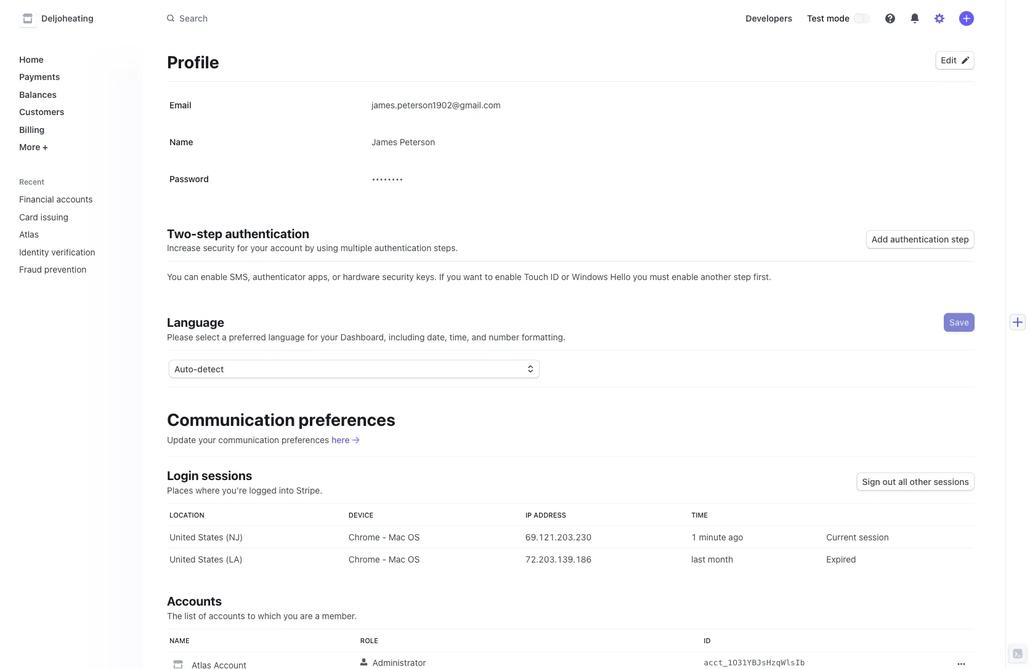 Task type: describe. For each thing, give the bounding box(es) containing it.
balances link
[[14, 84, 132, 104]]

1 horizontal spatial step
[[734, 272, 751, 282]]

sms,
[[230, 272, 250, 282]]

1 vertical spatial preferences
[[282, 435, 329, 445]]

edit
[[941, 55, 957, 65]]

peterson
[[400, 137, 435, 147]]

- for 69.121.203.230
[[382, 532, 386, 542]]

edit button
[[936, 52, 974, 69]]

your inside language please select a preferred language for your dashboard, including date, time, and number formatting.
[[321, 332, 338, 342]]

test mode
[[807, 13, 850, 23]]

ip
[[525, 511, 532, 519]]

chrome for (nj)
[[349, 532, 380, 542]]

1 or from the left
[[332, 272, 341, 282]]

card
[[19, 212, 38, 222]]

james peterson
[[372, 137, 435, 147]]

hello
[[610, 272, 631, 282]]

sessions inside button
[[934, 477, 969, 487]]

united states (la)
[[169, 554, 243, 565]]

home link
[[14, 49, 132, 69]]

select
[[196, 332, 220, 342]]

other
[[910, 477, 931, 487]]

svg image inside edit button
[[962, 57, 969, 64]]

language please select a preferred language for your dashboard, including date, time, and number formatting.
[[167, 315, 566, 342]]

fraud prevention link
[[14, 260, 115, 280]]

you can enable sms, authenticator apps, or hardware security keys. if you want to enable touch id or windows hello you must enable another step first.
[[167, 272, 771, 282]]

add
[[872, 234, 888, 245]]

first.
[[753, 272, 771, 282]]

search
[[179, 13, 208, 23]]

a inside accounts the list of accounts to which you are a member.
[[315, 611, 320, 621]]

prevention
[[44, 265, 86, 275]]

and
[[472, 332, 486, 342]]

role
[[360, 637, 378, 645]]

dashboard,
[[340, 332, 386, 342]]

1 horizontal spatial authentication
[[375, 243, 431, 253]]

developers link
[[741, 9, 797, 28]]

recent element
[[7, 189, 142, 280]]

more +
[[19, 142, 48, 152]]

test
[[807, 13, 824, 23]]

••••••••
[[372, 174, 403, 184]]

can
[[184, 272, 198, 282]]

another
[[701, 272, 731, 282]]

session
[[859, 532, 889, 542]]

james.peterson1902@gmail.com
[[372, 100, 501, 110]]

developers
[[746, 13, 792, 23]]

current
[[826, 532, 857, 542]]

0 vertical spatial preferences
[[299, 410, 395, 430]]

multiple
[[341, 243, 372, 253]]

sign
[[862, 477, 880, 487]]

which
[[258, 611, 281, 621]]

all
[[898, 477, 907, 487]]

authenticator
[[253, 272, 306, 282]]

your inside the two-step authentication increase security for your account by using multiple authentication steps.
[[250, 243, 268, 253]]

account
[[270, 243, 302, 253]]

password
[[169, 174, 209, 184]]

name for role
[[169, 637, 189, 645]]

financial accounts
[[19, 194, 93, 205]]

add authentication step
[[872, 234, 969, 245]]

recent
[[19, 178, 44, 186]]

billing
[[19, 124, 45, 135]]

1 minute ago
[[691, 532, 743, 542]]

auto-detect
[[174, 364, 224, 374]]

payments
[[19, 72, 60, 82]]

you're
[[222, 485, 247, 496]]

auto-detect button
[[169, 361, 539, 378]]

settings image
[[935, 14, 944, 23]]

the
[[167, 611, 182, 621]]

3 enable from the left
[[672, 272, 698, 282]]

save
[[950, 317, 969, 327]]

to inside accounts the list of accounts to which you are a member.
[[247, 611, 255, 621]]

1 horizontal spatial you
[[447, 272, 461, 282]]

logged
[[249, 485, 277, 496]]

2 or from the left
[[561, 272, 569, 282]]

united for united states (nj)
[[169, 532, 196, 542]]

states for (la)
[[198, 554, 223, 565]]

want
[[463, 272, 482, 282]]

communication
[[167, 410, 295, 430]]

fraud prevention
[[19, 265, 86, 275]]

list
[[184, 611, 196, 621]]

2 horizontal spatial you
[[633, 272, 647, 282]]

financial accounts link
[[14, 189, 115, 209]]

Search search field
[[160, 7, 507, 30]]

hardware
[[343, 272, 380, 282]]

authentication inside popup button
[[890, 234, 949, 245]]

into
[[279, 485, 294, 496]]

number
[[489, 332, 519, 342]]

states for (nj)
[[198, 532, 223, 542]]

sign out all other sessions button
[[857, 473, 974, 491]]

ip address
[[525, 511, 566, 519]]

stripe.
[[296, 485, 322, 496]]

2 enable from the left
[[495, 272, 522, 282]]

1 vertical spatial id
[[704, 637, 711, 645]]

accounts inside recent element
[[56, 194, 93, 205]]

touch
[[524, 272, 548, 282]]

atlas link
[[14, 225, 115, 245]]

balances
[[19, 89, 57, 99]]

os for 72.203.139.186
[[408, 554, 420, 565]]

detect
[[197, 364, 224, 374]]

by
[[305, 243, 314, 253]]

sessions inside login sessions places where you're logged into stripe.
[[202, 469, 252, 483]]

update
[[167, 435, 196, 445]]

name for james peterson
[[169, 137, 193, 147]]

for inside the two-step authentication increase security for your account by using multiple authentication steps.
[[237, 243, 248, 253]]

keys.
[[416, 272, 437, 282]]

ago
[[728, 532, 743, 542]]

sign out all other sessions
[[862, 477, 969, 487]]



Task type: vqa. For each thing, say whether or not it's contained in the screenshot.
"CREATE" for Create and send invoices
no



Task type: locate. For each thing, give the bounding box(es) containing it.
0 vertical spatial name
[[169, 137, 193, 147]]

0 vertical spatial security
[[203, 243, 235, 253]]

location
[[169, 511, 204, 519]]

step inside popup button
[[951, 234, 969, 245]]

1 horizontal spatial or
[[561, 272, 569, 282]]

1 os from the top
[[408, 532, 420, 542]]

for right language
[[307, 332, 318, 342]]

0 vertical spatial svg image
[[962, 57, 969, 64]]

of
[[198, 611, 206, 621]]

0 horizontal spatial sessions
[[202, 469, 252, 483]]

1 vertical spatial to
[[247, 611, 255, 621]]

identity verification
[[19, 247, 95, 257]]

1 horizontal spatial your
[[250, 243, 268, 253]]

1 united from the top
[[169, 532, 196, 542]]

add authentication step button
[[867, 231, 974, 248]]

notifications image
[[910, 14, 920, 23]]

0 horizontal spatial security
[[203, 243, 235, 253]]

2 os from the top
[[408, 554, 420, 565]]

accounts the list of accounts to which you are a member.
[[167, 594, 357, 621]]

(nj)
[[226, 532, 243, 542]]

2 horizontal spatial authentication
[[890, 234, 949, 245]]

or right the apps, in the left of the page
[[332, 272, 341, 282]]

1 vertical spatial united
[[169, 554, 196, 565]]

chrome for (la)
[[349, 554, 380, 565]]

united
[[169, 532, 196, 542], [169, 554, 196, 565]]

1 vertical spatial for
[[307, 332, 318, 342]]

address
[[534, 511, 566, 519]]

last month
[[691, 554, 733, 565]]

you left must
[[633, 272, 647, 282]]

1 horizontal spatial for
[[307, 332, 318, 342]]

2 united from the top
[[169, 554, 196, 565]]

1 horizontal spatial to
[[485, 272, 493, 282]]

including
[[389, 332, 425, 342]]

are
[[300, 611, 313, 621]]

using
[[317, 243, 338, 253]]

1 vertical spatial chrome        -        mac os
[[349, 554, 420, 565]]

united down location
[[169, 532, 196, 542]]

help image
[[885, 14, 895, 23]]

mac for 69.121.203.230
[[389, 532, 405, 542]]

your left dashboard,
[[321, 332, 338, 342]]

0 horizontal spatial for
[[237, 243, 248, 253]]

0 horizontal spatial step
[[197, 226, 222, 241]]

member.
[[322, 611, 357, 621]]

1 chrome        -        mac os from the top
[[349, 532, 420, 542]]

you
[[167, 272, 182, 282]]

sessions right other
[[934, 477, 969, 487]]

to right want
[[485, 272, 493, 282]]

0 vertical spatial mac
[[389, 532, 405, 542]]

recent navigation links element
[[7, 172, 142, 280]]

0 horizontal spatial accounts
[[56, 194, 93, 205]]

preferences down communication preferences
[[282, 435, 329, 445]]

id
[[551, 272, 559, 282], [704, 637, 711, 645]]

you inside accounts the list of accounts to which you are a member.
[[283, 611, 298, 621]]

deljoheating
[[41, 13, 93, 23]]

1 states from the top
[[198, 532, 223, 542]]

name down the
[[169, 637, 189, 645]]

two-step authentication increase security for your account by using multiple authentication steps.
[[167, 226, 458, 253]]

states up united states (la)
[[198, 532, 223, 542]]

+
[[42, 142, 48, 152]]

authentication up keys.
[[375, 243, 431, 253]]

a right are on the left bottom
[[315, 611, 320, 621]]

2 horizontal spatial step
[[951, 234, 969, 245]]

0 horizontal spatial you
[[283, 611, 298, 621]]

acct_1o31ybjshzqwlsib
[[704, 659, 805, 668]]

apps,
[[308, 272, 330, 282]]

james
[[372, 137, 397, 147]]

save button
[[945, 314, 974, 331]]

2 horizontal spatial enable
[[672, 272, 698, 282]]

core navigation links element
[[14, 49, 132, 157]]

customers link
[[14, 102, 132, 122]]

or left windows
[[561, 272, 569, 282]]

to
[[485, 272, 493, 282], [247, 611, 255, 621]]

enable right can
[[201, 272, 227, 282]]

a right select
[[222, 332, 227, 342]]

1 name from the top
[[169, 137, 193, 147]]

1 vertical spatial svg image
[[958, 661, 965, 668]]

1 vertical spatial -
[[382, 554, 386, 565]]

security left keys.
[[382, 272, 414, 282]]

issuing
[[40, 212, 68, 222]]

communication preferences
[[167, 410, 395, 430]]

preferences up here link
[[299, 410, 395, 430]]

1 horizontal spatial id
[[704, 637, 711, 645]]

2 - from the top
[[382, 554, 386, 565]]

0 horizontal spatial enable
[[201, 272, 227, 282]]

2 horizontal spatial your
[[321, 332, 338, 342]]

Search text field
[[160, 7, 507, 30]]

1
[[691, 532, 697, 542]]

0 vertical spatial os
[[408, 532, 420, 542]]

please
[[167, 332, 193, 342]]

language
[[268, 332, 305, 342]]

id right touch
[[551, 272, 559, 282]]

2 name from the top
[[169, 637, 189, 645]]

preferred
[[229, 332, 266, 342]]

enable left touch
[[495, 272, 522, 282]]

home
[[19, 54, 44, 64]]

verification
[[51, 247, 95, 257]]

0 horizontal spatial to
[[247, 611, 255, 621]]

sessions up you're
[[202, 469, 252, 483]]

security right increase
[[203, 243, 235, 253]]

step inside the two-step authentication increase security for your account by using multiple authentication steps.
[[197, 226, 222, 241]]

0 horizontal spatial or
[[332, 272, 341, 282]]

for inside language please select a preferred language for your dashboard, including date, time, and number formatting.
[[307, 332, 318, 342]]

administrator
[[373, 658, 426, 668]]

last
[[691, 554, 706, 565]]

1 vertical spatial states
[[198, 554, 223, 565]]

chrome        -        mac os for 72.203.139.186
[[349, 554, 420, 565]]

enable
[[201, 272, 227, 282], [495, 272, 522, 282], [672, 272, 698, 282]]

accounts
[[56, 194, 93, 205], [209, 611, 245, 621]]

0 vertical spatial your
[[250, 243, 268, 253]]

name down email
[[169, 137, 193, 147]]

svg image
[[962, 57, 969, 64], [958, 661, 965, 668]]

profile
[[167, 51, 219, 72]]

email
[[169, 100, 191, 110]]

1 mac from the top
[[389, 532, 405, 542]]

login
[[167, 469, 199, 483]]

month
[[708, 554, 733, 565]]

your right update
[[198, 435, 216, 445]]

accounts
[[167, 594, 222, 609]]

1 vertical spatial a
[[315, 611, 320, 621]]

you left are on the left bottom
[[283, 611, 298, 621]]

0 horizontal spatial id
[[551, 272, 559, 282]]

accounts up the card issuing link
[[56, 194, 93, 205]]

steps.
[[434, 243, 458, 253]]

mac
[[389, 532, 405, 542], [389, 554, 405, 565]]

two-
[[167, 226, 197, 241]]

must
[[650, 272, 669, 282]]

authentication up account
[[225, 226, 309, 241]]

card issuing
[[19, 212, 68, 222]]

chrome
[[349, 532, 380, 542], [349, 554, 380, 565]]

places
[[167, 485, 193, 496]]

login sessions places where you're logged into stripe.
[[167, 469, 322, 496]]

united for united states (la)
[[169, 554, 196, 565]]

1 horizontal spatial a
[[315, 611, 320, 621]]

0 vertical spatial id
[[551, 272, 559, 282]]

time,
[[450, 332, 469, 342]]

states down united states (nj)
[[198, 554, 223, 565]]

0 vertical spatial -
[[382, 532, 386, 542]]

billing link
[[14, 120, 132, 140]]

chrome        -        mac os
[[349, 532, 420, 542], [349, 554, 420, 565]]

security inside the two-step authentication increase security for your account by using multiple authentication steps.
[[203, 243, 235, 253]]

1 chrome from the top
[[349, 532, 380, 542]]

device
[[349, 511, 374, 519]]

your left account
[[250, 243, 268, 253]]

preferences
[[299, 410, 395, 430], [282, 435, 329, 445]]

(la)
[[226, 554, 243, 565]]

date,
[[427, 332, 447, 342]]

united down united states (nj)
[[169, 554, 196, 565]]

id up acct_1o31ybjshzqwlsib
[[704, 637, 711, 645]]

0 vertical spatial united
[[169, 532, 196, 542]]

1 vertical spatial security
[[382, 272, 414, 282]]

0 vertical spatial a
[[222, 332, 227, 342]]

time
[[691, 511, 708, 519]]

1 horizontal spatial sessions
[[934, 477, 969, 487]]

1 - from the top
[[382, 532, 386, 542]]

expired
[[826, 554, 856, 565]]

you right if
[[447, 272, 461, 282]]

2 chrome        -        mac os from the top
[[349, 554, 420, 565]]

1 horizontal spatial accounts
[[209, 611, 245, 621]]

0 horizontal spatial your
[[198, 435, 216, 445]]

2 mac from the top
[[389, 554, 405, 565]]

1 vertical spatial your
[[321, 332, 338, 342]]

- for 72.203.139.186
[[382, 554, 386, 565]]

0 vertical spatial to
[[485, 272, 493, 282]]

accounts right of
[[209, 611, 245, 621]]

your
[[250, 243, 268, 253], [321, 332, 338, 342], [198, 435, 216, 445]]

1 vertical spatial os
[[408, 554, 420, 565]]

enable right must
[[672, 272, 698, 282]]

2 states from the top
[[198, 554, 223, 565]]

1 horizontal spatial security
[[382, 272, 414, 282]]

0 vertical spatial states
[[198, 532, 223, 542]]

1 vertical spatial chrome
[[349, 554, 380, 565]]

0 horizontal spatial a
[[222, 332, 227, 342]]

0 vertical spatial chrome
[[349, 532, 380, 542]]

authentication right add
[[890, 234, 949, 245]]

1 vertical spatial mac
[[389, 554, 405, 565]]

0 horizontal spatial authentication
[[225, 226, 309, 241]]

more
[[19, 142, 40, 152]]

1 vertical spatial accounts
[[209, 611, 245, 621]]

2 vertical spatial your
[[198, 435, 216, 445]]

states
[[198, 532, 223, 542], [198, 554, 223, 565]]

0 vertical spatial for
[[237, 243, 248, 253]]

1 horizontal spatial enable
[[495, 272, 522, 282]]

accounts inside accounts the list of accounts to which you are a member.
[[209, 611, 245, 621]]

chrome        -        mac os for 69.121.203.230
[[349, 532, 420, 542]]

update your communication preferences
[[167, 435, 331, 445]]

mode
[[827, 13, 850, 23]]

to left which
[[247, 611, 255, 621]]

step
[[197, 226, 222, 241], [951, 234, 969, 245], [734, 272, 751, 282]]

0 vertical spatial accounts
[[56, 194, 93, 205]]

or
[[332, 272, 341, 282], [561, 272, 569, 282]]

language
[[167, 315, 224, 330]]

1 vertical spatial name
[[169, 637, 189, 645]]

you
[[447, 272, 461, 282], [633, 272, 647, 282], [283, 611, 298, 621]]

os for 69.121.203.230
[[408, 532, 420, 542]]

1 enable from the left
[[201, 272, 227, 282]]

2 chrome from the top
[[349, 554, 380, 565]]

customers
[[19, 107, 64, 117]]

a inside language please select a preferred language for your dashboard, including date, time, and number formatting.
[[222, 332, 227, 342]]

communication
[[218, 435, 279, 445]]

for up sms, on the left of page
[[237, 243, 248, 253]]

0 vertical spatial chrome        -        mac os
[[349, 532, 420, 542]]

mac for 72.203.139.186
[[389, 554, 405, 565]]



